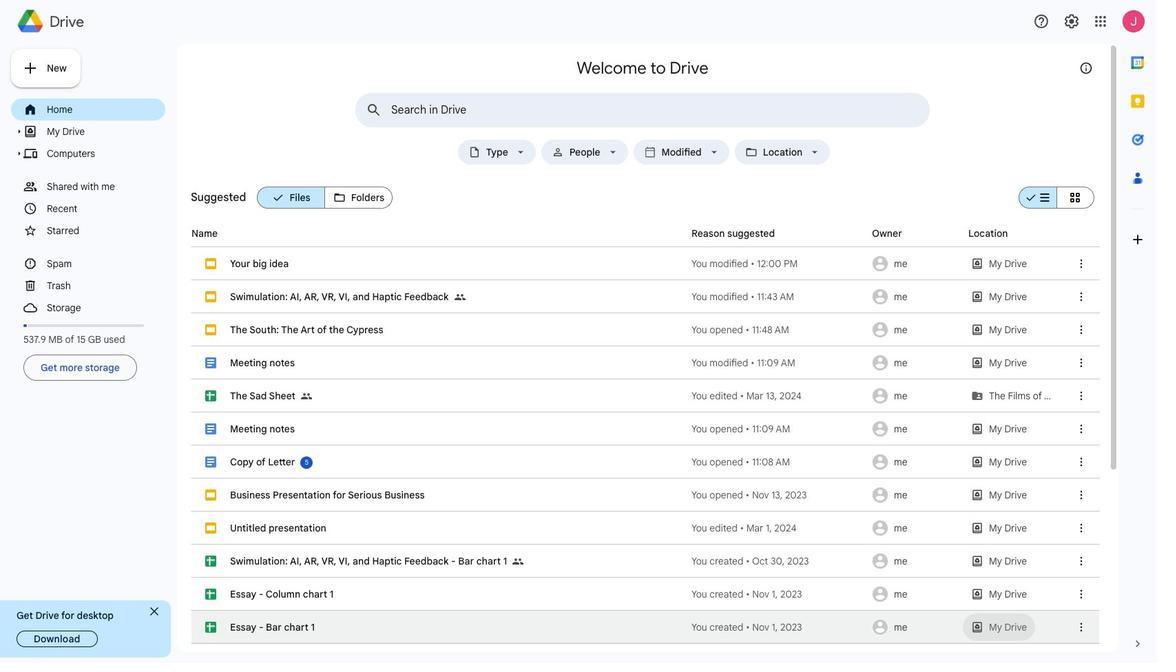 Task type: describe. For each thing, give the bounding box(es) containing it.
5 cell from the top
[[192, 380, 1100, 413]]

modified element
[[659, 147, 705, 158]]

location element
[[761, 147, 806, 158]]

google sheets image for fourth cell from the bottom
[[205, 556, 216, 567]]

Folders radio
[[325, 181, 393, 214]]

1 cell from the top
[[192, 247, 1100, 280]]

you created • nov 1, 2023 element for 12th owned by me element from the top
[[692, 621, 868, 635]]

google slides image for google slides: untitled presentation element on the bottom of the page
[[205, 523, 216, 534]]

home element
[[47, 101, 163, 119]]

google sheets: swimulation: ai, ar, vr, vi, and haptic feedback - bar chart 1 element
[[230, 555, 507, 568]]

you opened • nov 13, 2023 element
[[692, 489, 868, 502]]

3 cell from the top
[[192, 314, 1100, 347]]

2 google slides image from the top
[[205, 292, 216, 303]]

trashed items element
[[47, 277, 163, 295]]

owned by me element for you created • oct 30, 2023 element on the bottom of page
[[868, 545, 965, 578]]

owned by me element for you opened • nov 13, 2023 element
[[868, 479, 965, 512]]

storage element
[[47, 299, 163, 317]]

13 cell from the top
[[192, 644, 1100, 664]]

google slides image for google slides: the south: the art of the cypress element
[[205, 325, 216, 336]]

close image
[[150, 608, 159, 616]]

2 cell from the top
[[192, 280, 1100, 314]]

google docs: copy of letter element
[[230, 456, 295, 469]]

Grid radio
[[1057, 181, 1095, 214]]

google slides: swimulation: ai, ar, vr, vi, and haptic feedback element
[[230, 291, 449, 303]]

recent items element
[[47, 200, 163, 218]]

google sheets image for 9th cell from the bottom of the page
[[205, 391, 216, 402]]

google sheets: essay - bar chart 1 element
[[230, 622, 315, 634]]

google slides: the south: the art of the cypress element
[[230, 324, 384, 336]]

spam element
[[47, 255, 163, 273]]

google slides image for google slides: business presentation for serious business element
[[205, 490, 216, 501]]

owned by me element for the you modified • 11:43 am element
[[868, 280, 965, 314]]

items shared with me element
[[47, 178, 163, 196]]

computers element
[[47, 145, 163, 163]]

8 cell from the top
[[192, 479, 1100, 512]]

google sheets: the sad sheet element
[[230, 390, 296, 402]]

Files radio
[[257, 181, 325, 214]]

support image
[[1034, 13, 1050, 30]]

google sheets image for 12th cell
[[205, 622, 216, 633]]

12 owned by me element from the top
[[868, 611, 965, 644]]

4 cell from the top
[[192, 347, 1100, 380]]



Task type: locate. For each thing, give the bounding box(es) containing it.
1 vertical spatial google docs image
[[205, 457, 216, 468]]

pet resume shared google docs image
[[230, 644, 287, 664]]

1 vertical spatial google sheets image
[[205, 589, 216, 600]]

owned by me element for 'you modified • 11:09 am' element
[[868, 347, 965, 380]]

you edited • mar 1, 2024 element
[[692, 522, 868, 535]]

1 vertical spatial google sheets image
[[205, 622, 216, 633]]

2 google docs: meeting notes element from the top
[[230, 423, 295, 436]]

0 vertical spatial google docs image
[[205, 424, 216, 435]]

List radio
[[1019, 181, 1057, 214]]

you modified • 12:00 pm element
[[692, 257, 868, 271]]

google docs: meeting notes element
[[230, 357, 295, 369], [230, 423, 295, 436]]

google slides: your big idea element
[[230, 258, 289, 270]]

3 owned by me element from the top
[[868, 314, 965, 347]]

7 cell from the top
[[192, 446, 1100, 479]]

6 cell from the top
[[192, 413, 1100, 446]]

2 owned by me element from the top
[[868, 280, 965, 314]]

google sheets image left google sheets: essay - bar chart 1 element
[[205, 622, 216, 633]]

google slides: business presentation for serious business element
[[230, 489, 425, 502]]

navigation
[[11, 99, 165, 384]]

google sheets image down google docs icon
[[205, 391, 216, 402]]

9 cell from the top
[[192, 512, 1100, 545]]

you created • oct 30, 2023 element
[[692, 555, 868, 569]]

0 vertical spatial you created • nov 1, 2023 element
[[692, 588, 868, 602]]

google docs image
[[205, 358, 216, 369]]

4 google slides image from the top
[[205, 490, 216, 501]]

5 owned by me element from the top
[[868, 380, 965, 413]]

8 owned by me element from the top
[[868, 479, 965, 512]]

toolbar
[[1093, 43, 1111, 85]]

you opened • 11:09 am element
[[692, 422, 868, 436]]

google sheets image for 3rd cell from the bottom of the page
[[205, 589, 216, 600]]

Search in Drive field
[[391, 103, 899, 117]]

11 owned by me element from the top
[[868, 578, 965, 611]]

google docs image
[[205, 424, 216, 435], [205, 457, 216, 468]]

2 google sheets image from the top
[[205, 622, 216, 633]]

google docs: meeting notes element for google docs icon
[[230, 357, 295, 369]]

my drive element
[[47, 123, 163, 141]]

2 google sheets image from the top
[[205, 589, 216, 600]]

owned by me element for you opened • 11:48 am element
[[868, 314, 965, 347]]

google slides image for "google slides: your big idea" element
[[205, 258, 216, 269]]

5 google slides image from the top
[[205, 523, 216, 534]]

1 google docs: meeting notes element from the top
[[230, 357, 295, 369]]

google docs: meeting notes element up google sheets: the sad sheet element
[[230, 357, 295, 369]]

0 vertical spatial google sheets image
[[205, 391, 216, 402]]

9 owned by me element from the top
[[868, 512, 965, 545]]

1 owned by me element from the top
[[868, 247, 965, 280]]

owned by me element for you modified • 12:00 pm element
[[868, 247, 965, 280]]

google sheets image
[[205, 556, 216, 567], [205, 589, 216, 600]]

shared image
[[454, 280, 471, 314], [454, 292, 466, 303], [301, 380, 318, 413], [301, 391, 312, 402], [513, 545, 529, 578], [287, 644, 303, 664]]

owned by me element for you edited • mar 1, 2024 element
[[868, 512, 965, 545]]

0 vertical spatial google docs: meeting notes element
[[230, 357, 295, 369]]

google slides image
[[205, 258, 216, 269], [205, 292, 216, 303], [205, 325, 216, 336], [205, 490, 216, 501], [205, 523, 216, 534]]

0 vertical spatial google sheets image
[[205, 556, 216, 567]]

shared image
[[513, 557, 524, 568]]

6 owned by me element from the top
[[868, 413, 965, 446]]

tree item
[[11, 99, 165, 121]]

you modified • 11:09 am element
[[692, 356, 868, 370]]

type element
[[484, 147, 511, 158]]

10 cell from the top
[[192, 545, 1100, 578]]

people element
[[567, 147, 603, 158]]

google docs image for you opened • 11:09 am element
[[205, 424, 216, 435]]

you edited • mar 13, 2024 element
[[692, 389, 868, 403]]

you created • nov 1, 2023 element
[[692, 588, 868, 602], [692, 621, 868, 635]]

google sheets: essay - column chart 1 element
[[230, 589, 334, 601]]

7 owned by me element from the top
[[868, 446, 965, 479]]

google slides: untitled presentation element
[[230, 522, 326, 535]]

you created • nov 1, 2023 element for second owned by me element from the bottom of the page
[[692, 588, 868, 602]]

google docs image for you opened • 11:08 am element
[[205, 457, 216, 468]]

cell
[[192, 247, 1100, 280], [192, 280, 1100, 314], [192, 314, 1100, 347], [192, 347, 1100, 380], [192, 380, 1100, 413], [192, 413, 1100, 446], [192, 446, 1100, 479], [192, 479, 1100, 512], [192, 512, 1100, 545], [192, 545, 1100, 578], [192, 578, 1100, 611], [192, 611, 1100, 644], [192, 644, 1100, 664]]

12 cell from the top
[[192, 611, 1100, 644]]

1 google docs image from the top
[[205, 424, 216, 435]]

2 google docs image from the top
[[205, 457, 216, 468]]

you modified • 11:43 am element
[[692, 290, 868, 304]]

owned by me element
[[868, 247, 965, 280], [868, 280, 965, 314], [868, 314, 965, 347], [868, 347, 965, 380], [868, 380, 965, 413], [868, 413, 965, 446], [868, 446, 965, 479], [868, 479, 965, 512], [868, 512, 965, 545], [868, 545, 965, 578], [868, 578, 965, 611], [868, 611, 965, 644]]

google docs: meeting notes element up 'google docs: copy of letter' element
[[230, 423, 295, 436]]

owned by me element for you opened • 11:09 am element
[[868, 413, 965, 446]]

tree
[[11, 99, 165, 319]]

google sheets image
[[205, 391, 216, 402], [205, 622, 216, 633]]

1 google sheets image from the top
[[205, 556, 216, 567]]

2 you created • nov 1, 2023 element from the top
[[692, 621, 868, 635]]

1 google slides image from the top
[[205, 258, 216, 269]]

owned by me element for the you edited • mar 13, 2024 element
[[868, 380, 965, 413]]

1 vertical spatial you created • nov 1, 2023 element
[[692, 621, 868, 635]]

11 cell from the top
[[192, 578, 1100, 611]]

3 google slides image from the top
[[205, 325, 216, 336]]

you opened • 11:08 am element
[[692, 456, 868, 469]]

10 owned by me element from the top
[[868, 545, 965, 578]]

1 vertical spatial google docs: meeting notes element
[[230, 423, 295, 436]]

you opened • 11:48 am element
[[692, 323, 868, 337]]

owned by me element for you opened • 11:08 am element
[[868, 446, 965, 479]]

4 owned by me element from the top
[[868, 347, 965, 380]]

1 google sheets image from the top
[[205, 391, 216, 402]]

google docs image left 'google docs: copy of letter' element
[[205, 457, 216, 468]]

google docs image down google docs icon
[[205, 424, 216, 435]]

google docs: meeting notes element for google docs image related to you opened • 11:09 am element
[[230, 423, 295, 436]]

starred items element
[[47, 222, 163, 240]]

1 you created • nov 1, 2023 element from the top
[[692, 588, 868, 602]]

tab list
[[1119, 43, 1158, 625]]



Task type: vqa. For each thing, say whether or not it's contained in the screenshot.
first You created • Nov 1, 2023 element from the bottom of the page
yes



